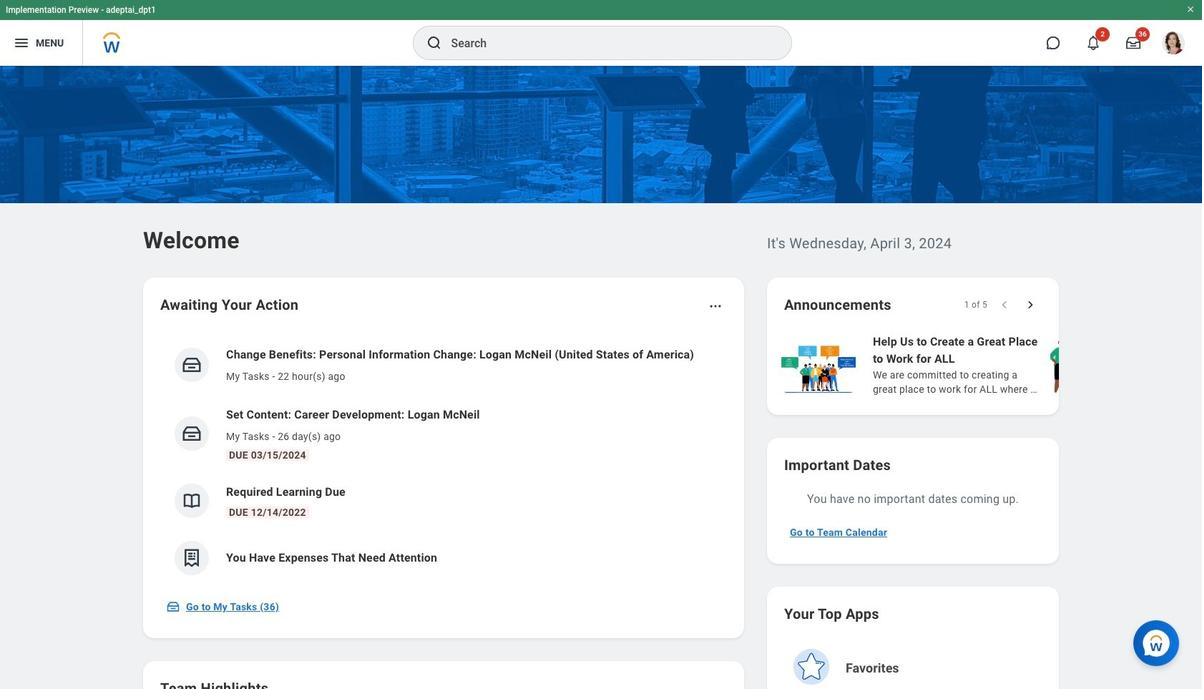 Task type: vqa. For each thing, say whether or not it's contained in the screenshot.
MENU dropdown button
no



Task type: describe. For each thing, give the bounding box(es) containing it.
2 vertical spatial inbox image
[[166, 600, 180, 614]]

1 vertical spatial inbox image
[[181, 423, 203, 444]]

Search Workday  search field
[[451, 27, 762, 59]]



Task type: locate. For each thing, give the bounding box(es) containing it.
close environment banner image
[[1186, 5, 1195, 14]]

justify image
[[13, 34, 30, 52]]

banner
[[0, 0, 1202, 66]]

notifications large image
[[1086, 36, 1101, 50]]

chevron right small image
[[1023, 298, 1038, 312]]

status
[[964, 299, 988, 311]]

book open image
[[181, 490, 203, 512]]

list
[[779, 332, 1202, 398], [160, 335, 727, 587]]

0 vertical spatial inbox image
[[181, 354, 203, 376]]

search image
[[425, 34, 443, 52]]

1 horizontal spatial list
[[779, 332, 1202, 398]]

chevron left small image
[[998, 298, 1012, 312]]

profile logan mcneil image
[[1162, 31, 1185, 57]]

inbox image
[[181, 354, 203, 376], [181, 423, 203, 444], [166, 600, 180, 614]]

related actions image
[[708, 299, 723, 313]]

0 horizontal spatial list
[[160, 335, 727, 587]]

main content
[[0, 66, 1202, 689]]

dashboard expenses image
[[181, 547, 203, 569]]

inbox large image
[[1126, 36, 1141, 50]]



